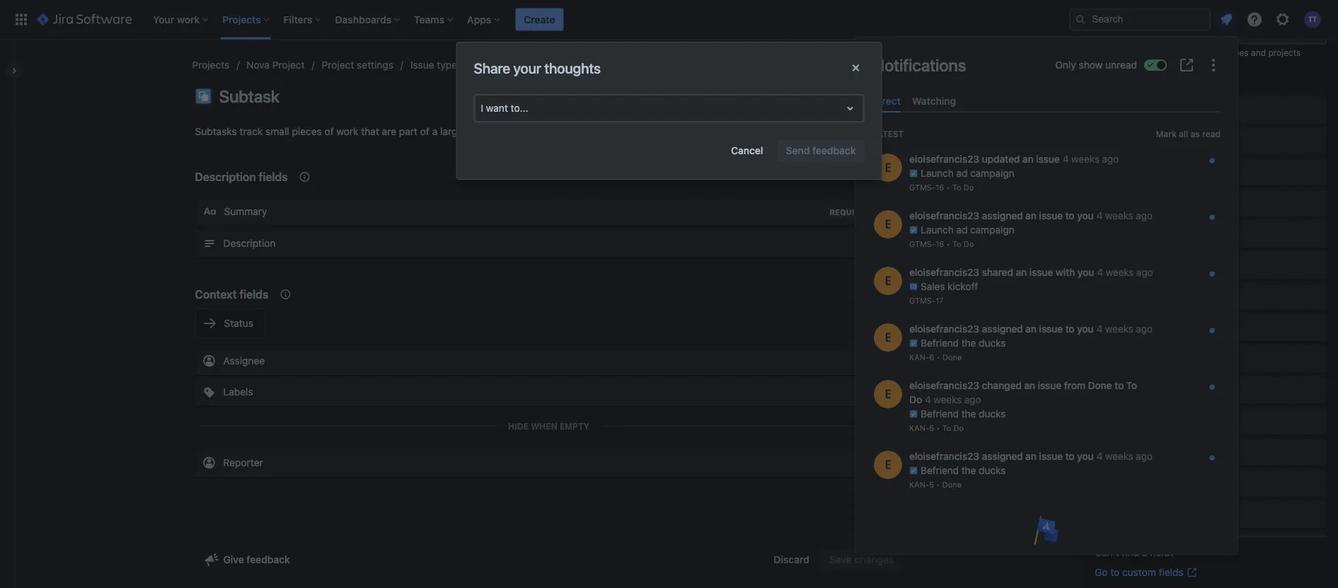Task type: vqa. For each thing, say whether or not it's contained in the screenshot.
CHANGE
yes



Task type: locate. For each thing, give the bounding box(es) containing it.
1 actual from the top
[[1123, 104, 1152, 115]]

1 vertical spatial description
[[223, 237, 276, 249]]

of left "work"
[[324, 126, 334, 137]]

description inside button
[[223, 237, 276, 249]]

create button
[[515, 8, 564, 31]]

open field configuration image
[[880, 454, 897, 471]]

fields left more information about the context fields image
[[239, 288, 268, 301]]

go to custom fields link
[[1095, 565, 1198, 580]]

change inside button
[[1123, 322, 1158, 333]]

actual left "end"
[[1123, 104, 1152, 115]]

types inside "link"
[[437, 59, 462, 71]]

status
[[224, 317, 253, 329]]

2 vertical spatial open field configuration image
[[880, 384, 897, 400]]

2 of from the left
[[420, 126, 429, 137]]

1 horizontal spatial project
[[322, 59, 354, 71]]

Search field
[[1069, 8, 1211, 31]]

1 vertical spatial types
[[437, 59, 462, 71]]

i
[[481, 102, 483, 114]]

0 vertical spatial change
[[1123, 259, 1158, 271]]

2 project from the left
[[322, 59, 354, 71]]

fields right 30
[[1135, 48, 1156, 58]]

0 vertical spatial types
[[1226, 48, 1249, 58]]

a right find on the bottom of page
[[1142, 547, 1147, 558]]

fields
[[1135, 48, 1156, 58], [1142, 76, 1165, 86], [259, 170, 288, 184], [239, 288, 268, 301], [1159, 566, 1184, 578]]

larger
[[440, 126, 467, 137]]

reporter button
[[195, 449, 903, 477]]

want
[[486, 102, 508, 114]]

watching
[[912, 95, 956, 106]]

nova
[[246, 59, 270, 71]]

feedback
[[247, 554, 290, 565]]

change reason
[[1123, 259, 1192, 271]]

assignee
[[223, 355, 265, 367]]

description up summary at the top of page
[[195, 170, 256, 184]]

nova project
[[246, 59, 305, 71]]

open field configuration image for labels
[[880, 384, 897, 400]]

actual left start
[[1123, 135, 1152, 146]]

change left type
[[1123, 322, 1158, 333]]

i want to...
[[481, 102, 528, 114]]

open field configuration image inside labels button
[[880, 384, 897, 400]]

field?
[[1150, 547, 1175, 558]]

suggested fields
[[1095, 76, 1165, 86]]

settings
[[357, 59, 393, 71]]

0 horizontal spatial of
[[324, 126, 334, 137]]

actual
[[1123, 104, 1152, 115], [1123, 135, 1152, 146]]

discard button
[[765, 548, 818, 571]]

subtask
[[219, 86, 279, 106]]

only show unread
[[1055, 59, 1137, 71]]

types right issue
[[437, 59, 462, 71]]

open image
[[842, 100, 859, 117]]

date
[[1144, 384, 1164, 396]]

reason
[[1161, 259, 1192, 271]]

context
[[195, 288, 237, 301]]

change left reason
[[1123, 259, 1158, 271]]

of
[[324, 126, 334, 137], [420, 126, 429, 137]]

30
[[1122, 48, 1132, 58]]

sprint
[[1123, 446, 1150, 458]]

create
[[524, 13, 555, 25]]

mark all as read button
[[1156, 127, 1221, 141]]

subtasks
[[195, 126, 237, 137]]

all
[[1179, 129, 1188, 139]]

projects link
[[192, 57, 229, 74]]

types left "and"
[[1226, 48, 1249, 58]]

thoughts
[[544, 60, 601, 76]]

cancel button
[[722, 139, 772, 162]]

description down summary at the top of page
[[223, 237, 276, 249]]

tab list
[[867, 89, 1226, 113]]

2 change from the top
[[1123, 322, 1158, 333]]

atlas project key
[[1123, 197, 1199, 209]]

edit
[[780, 90, 798, 102]]

0 horizontal spatial types
[[437, 59, 462, 71]]

1 of from the left
[[324, 126, 334, 137]]

give feedback
[[223, 554, 290, 565]]

fields for description fields
[[259, 170, 288, 184]]

1 vertical spatial change
[[1123, 322, 1158, 333]]

2 open field configuration image from the top
[[880, 352, 897, 369]]

discard
[[774, 554, 809, 565]]

more information about the suggested fields image
[[1173, 73, 1190, 90]]

0 horizontal spatial project
[[272, 59, 305, 71]]

more information about the context fields image
[[296, 168, 313, 185]]

share
[[474, 60, 510, 76]]

go
[[1095, 566, 1108, 578]]

open notifications in a new tab image
[[1178, 57, 1195, 74]]

change inside button
[[1123, 259, 1158, 271]]

change reason button
[[1095, 251, 1327, 279]]

actual for actual start
[[1123, 135, 1152, 146]]

1 vertical spatial actual
[[1123, 135, 1152, 146]]

actual for actual end
[[1123, 104, 1152, 115]]

due date
[[1123, 384, 1164, 396]]

part
[[399, 126, 418, 137]]

unread
[[1105, 59, 1137, 71]]

description
[[195, 170, 256, 184], [223, 237, 276, 249]]

change type button
[[1095, 313, 1327, 342]]

only
[[1055, 59, 1076, 71]]

jira software image
[[37, 11, 132, 28], [37, 11, 132, 28]]

your
[[513, 60, 541, 76]]

1 horizontal spatial of
[[420, 126, 429, 137]]

a
[[432, 126, 437, 137], [1142, 547, 1147, 558]]

1 vertical spatial open field configuration image
[[880, 352, 897, 369]]

to
[[1110, 566, 1120, 578]]

open field configuration image inside 'assignee' button
[[880, 352, 897, 369]]

of right part on the left top
[[420, 126, 429, 137]]

3 open field configuration image from the top
[[880, 384, 897, 400]]

are
[[382, 126, 396, 137]]

1 horizontal spatial a
[[1142, 547, 1147, 558]]

0 vertical spatial open field configuration image
[[880, 235, 897, 252]]

can't find a field?
[[1095, 547, 1175, 558]]

labels button
[[195, 378, 903, 406]]

project left settings
[[322, 59, 354, 71]]

0 vertical spatial actual
[[1123, 104, 1152, 115]]

a left larger
[[432, 126, 437, 137]]

1 change from the top
[[1123, 259, 1158, 271]]

0 vertical spatial description
[[195, 170, 256, 184]]

tab list inside notifications dialog
[[867, 89, 1226, 113]]

mark all as read
[[1156, 129, 1221, 139]]

types
[[1226, 48, 1249, 58], [437, 59, 462, 71]]

tab list containing direct
[[867, 89, 1226, 113]]

open field configuration image
[[880, 235, 897, 252], [880, 352, 897, 369], [880, 384, 897, 400]]

sprint button
[[1095, 438, 1327, 466]]

description for description fields
[[195, 170, 256, 184]]

description button
[[195, 229, 903, 258]]

show
[[1079, 59, 1103, 71]]

search image
[[1075, 14, 1086, 25]]

2 actual from the top
[[1123, 135, 1152, 146]]

assignee button
[[195, 347, 903, 375]]

project
[[1148, 197, 1180, 209]]

0 horizontal spatial a
[[432, 126, 437, 137]]

fields left more information about the context fields icon
[[259, 170, 288, 184]]

notifications image
[[1218, 11, 1235, 28]]

key
[[1183, 197, 1199, 209]]

fields left more information about the suggested fields icon
[[1142, 76, 1165, 86]]

issue type icon image
[[195, 88, 212, 105]]

notifications
[[872, 55, 966, 75]]

open field configuration image inside description button
[[880, 235, 897, 252]]

1 open field configuration image from the top
[[880, 235, 897, 252]]

change
[[1123, 259, 1158, 271], [1123, 322, 1158, 333]]

primary element
[[8, 0, 1069, 39]]

give
[[223, 554, 244, 565]]

create banner
[[0, 0, 1338, 40]]

Type to search all fields text field
[[1096, 18, 1308, 43]]

read
[[1202, 129, 1221, 139]]

project right "nova"
[[272, 59, 305, 71]]

0 vertical spatial a
[[432, 126, 437, 137]]



Task type: describe. For each thing, give the bounding box(es) containing it.
atlas
[[1123, 197, 1146, 209]]

can't
[[1095, 547, 1119, 558]]

more information about the context fields image
[[277, 286, 294, 303]]

that
[[361, 126, 379, 137]]

open field configuration image for description
[[880, 235, 897, 252]]

issue types link
[[410, 57, 462, 74]]

mark
[[1156, 129, 1177, 139]]

suggested
[[1095, 76, 1140, 86]]

from
[[1159, 48, 1177, 58]]

find
[[1122, 547, 1139, 558]]

actual start
[[1123, 135, 1175, 146]]

description for description
[[223, 237, 276, 249]]

reporter
[[223, 457, 263, 468]]

actual end
[[1123, 104, 1172, 115]]

change for change type
[[1123, 322, 1158, 333]]

change type
[[1123, 322, 1181, 333]]

edit workflow
[[780, 90, 843, 102]]

summary
[[224, 206, 267, 217]]

1 project from the left
[[272, 59, 305, 71]]

1 vertical spatial a
[[1142, 547, 1147, 558]]

task.
[[469, 126, 491, 137]]

track
[[240, 126, 263, 137]]

project settings link
[[322, 57, 393, 74]]

fields for context fields
[[239, 288, 268, 301]]

atlas project key button
[[1095, 189, 1327, 217]]

and
[[1251, 48, 1266, 58]]

required
[[829, 208, 871, 217]]

latest
[[872, 129, 904, 139]]

edit workflow button
[[757, 85, 852, 108]]

direct
[[872, 95, 901, 106]]

nova project link
[[246, 57, 305, 74]]

share your thoughts
[[474, 60, 601, 76]]

fields for suggested fields
[[1142, 76, 1165, 86]]

give feedback button
[[195, 548, 299, 571]]

work
[[336, 126, 358, 137]]

pieces
[[292, 126, 322, 137]]

project settings
[[322, 59, 393, 71]]

context fields
[[195, 288, 268, 301]]

projects
[[192, 59, 229, 71]]

change for change reason
[[1123, 259, 1158, 271]]

1 horizontal spatial types
[[1226, 48, 1249, 58]]

due date button
[[1095, 376, 1327, 404]]

actual end button
[[1095, 96, 1327, 124]]

type
[[1161, 322, 1181, 333]]

end
[[1154, 104, 1172, 115]]

to...
[[511, 102, 528, 114]]

labels
[[223, 386, 253, 398]]

other
[[1180, 48, 1201, 58]]

issue
[[410, 59, 434, 71]]

close modal image
[[847, 59, 864, 76]]

open field configuration image for assignee
[[880, 352, 897, 369]]

cancel
[[731, 145, 763, 156]]

this link will be opened in a new tab image
[[1186, 567, 1198, 578]]

small
[[265, 126, 289, 137]]

go to custom fields
[[1095, 566, 1184, 578]]

subtasks track small pieces of work that are part of a larger task.
[[195, 126, 491, 137]]

reuse 30 fields from other issue types and projects
[[1095, 48, 1301, 58]]

due
[[1123, 384, 1141, 396]]

actual start button
[[1095, 127, 1327, 155]]

notifications dialog
[[855, 37, 1238, 588]]

issue
[[1203, 48, 1224, 58]]

projects
[[1268, 48, 1301, 58]]

workflow
[[801, 90, 843, 102]]

fields left this link will be opened in a new tab icon
[[1159, 566, 1184, 578]]

start
[[1154, 135, 1175, 146]]

as
[[1191, 129, 1200, 139]]

reuse
[[1095, 48, 1119, 58]]



